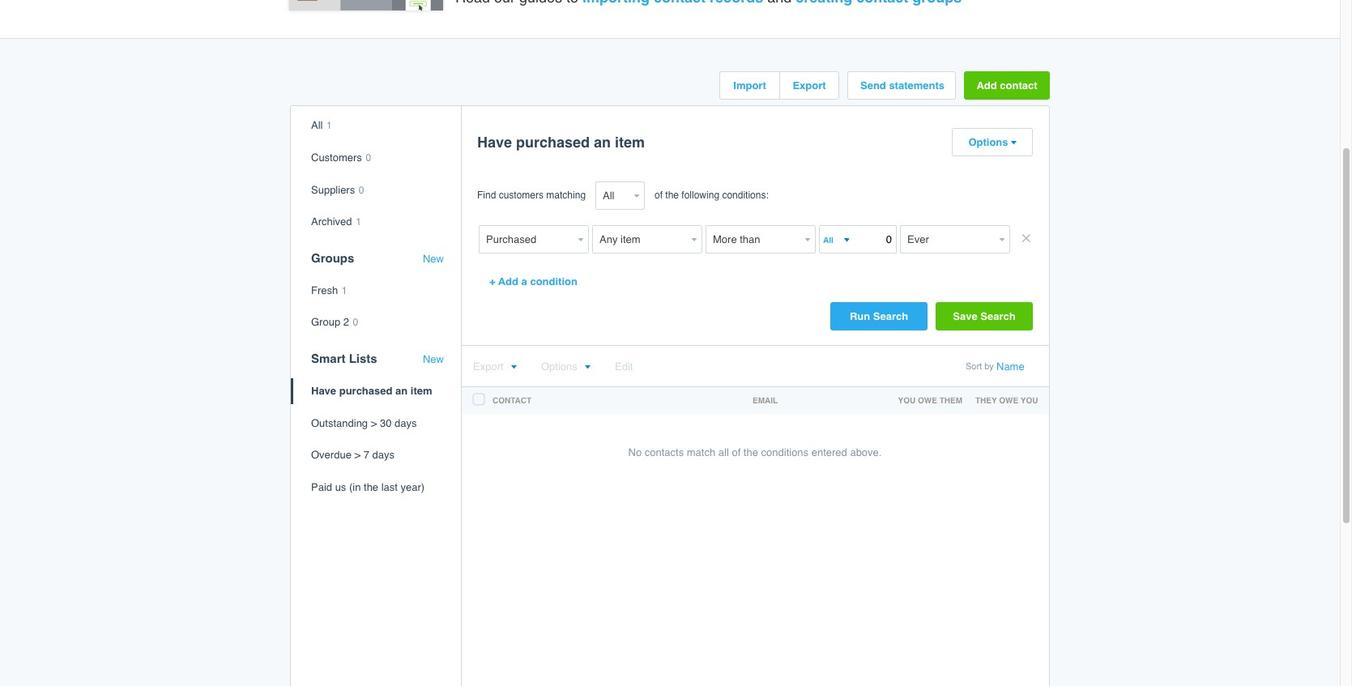 Task type: locate. For each thing, give the bounding box(es) containing it.
0 horizontal spatial export
[[473, 361, 504, 373]]

1
[[327, 120, 332, 132], [356, 217, 361, 228], [342, 285, 347, 296]]

0 vertical spatial have
[[477, 134, 512, 151]]

0 horizontal spatial 1
[[327, 120, 332, 132]]

conditions
[[762, 447, 809, 459]]

archived
[[311, 216, 352, 228]]

a
[[522, 276, 528, 288]]

1 horizontal spatial >
[[371, 417, 377, 429]]

the right "(in"
[[364, 481, 379, 493]]

1 vertical spatial an
[[396, 385, 408, 397]]

1 for all
[[327, 120, 332, 132]]

1 horizontal spatial owe
[[1000, 396, 1019, 406]]

days right 7
[[372, 449, 395, 461]]

2 new from the top
[[423, 353, 444, 366]]

options for email
[[541, 361, 578, 373]]

1 horizontal spatial of
[[732, 447, 741, 459]]

0 vertical spatial of
[[655, 190, 663, 201]]

1 horizontal spatial options
[[969, 136, 1009, 149]]

1 vertical spatial purchased
[[339, 385, 393, 397]]

have purchased an item
[[477, 134, 645, 151], [311, 385, 432, 397]]

have purchased an item up matching
[[477, 134, 645, 151]]

0 vertical spatial >
[[371, 417, 377, 429]]

options left edit
[[541, 361, 578, 373]]

0 vertical spatial item
[[615, 134, 645, 151]]

new for groups
[[423, 253, 444, 265]]

2 el image from the left
[[584, 365, 591, 371]]

None text field
[[479, 226, 575, 254], [593, 226, 688, 254], [819, 226, 897, 254], [821, 231, 842, 248], [479, 226, 575, 254], [593, 226, 688, 254], [819, 226, 897, 254], [821, 231, 842, 248]]

search right run
[[874, 311, 909, 323]]

2 owe from the left
[[1000, 396, 1019, 406]]

1 horizontal spatial add
[[977, 80, 998, 92]]

search for save search
[[981, 311, 1016, 323]]

owe
[[918, 396, 938, 406], [1000, 396, 1019, 406]]

no
[[629, 447, 642, 459]]

0 vertical spatial days
[[395, 417, 417, 429]]

owe right they
[[1000, 396, 1019, 406]]

search inside button
[[981, 311, 1016, 323]]

0 horizontal spatial you
[[899, 396, 916, 406]]

>
[[371, 417, 377, 429], [355, 449, 361, 461]]

1 horizontal spatial options button
[[953, 129, 1033, 156]]

0 horizontal spatial options
[[541, 361, 578, 373]]

the
[[666, 190, 679, 201], [744, 447, 759, 459], [364, 481, 379, 493]]

have down the smart on the left of page
[[311, 385, 336, 397]]

name button
[[997, 361, 1025, 373]]

1 vertical spatial 1
[[356, 217, 361, 228]]

el image for export
[[510, 365, 517, 371]]

statements
[[889, 80, 945, 92]]

0 right 2
[[353, 317, 358, 329]]

0 vertical spatial 0
[[366, 152, 371, 164]]

1 vertical spatial of
[[732, 447, 741, 459]]

> left 7
[[355, 449, 361, 461]]

0 horizontal spatial item
[[411, 385, 432, 397]]

no contacts match all of the conditions entered above.
[[629, 447, 882, 459]]

export
[[793, 80, 826, 92], [473, 361, 504, 373]]

item
[[615, 134, 645, 151], [411, 385, 432, 397]]

0 vertical spatial 1
[[327, 120, 332, 132]]

lists
[[349, 352, 377, 366]]

save
[[953, 311, 978, 323]]

owe for you
[[918, 396, 938, 406]]

1 el image from the left
[[510, 365, 517, 371]]

days
[[395, 417, 417, 429], [372, 449, 395, 461]]

0 horizontal spatial have purchased an item
[[311, 385, 432, 397]]

have
[[477, 134, 512, 151], [311, 385, 336, 397]]

of right all
[[732, 447, 741, 459]]

0 inside suppliers 0
[[359, 184, 364, 196]]

paid
[[311, 481, 332, 493]]

0 horizontal spatial options button
[[541, 361, 591, 373]]

1 vertical spatial >
[[355, 449, 361, 461]]

contacts
[[645, 447, 684, 459]]

2
[[343, 316, 349, 329]]

search for run search
[[874, 311, 909, 323]]

archived 1
[[311, 216, 361, 228]]

export right import button
[[793, 80, 826, 92]]

run
[[850, 311, 871, 323]]

the right all
[[744, 447, 759, 459]]

7
[[364, 449, 370, 461]]

1 horizontal spatial the
[[666, 190, 679, 201]]

2 horizontal spatial 1
[[356, 217, 361, 228]]

el image up contact
[[510, 365, 517, 371]]

2 you from the left
[[1021, 396, 1039, 406]]

days for outstanding > 30 days
[[395, 417, 417, 429]]

0 horizontal spatial purchased
[[339, 385, 393, 397]]

search right save
[[981, 311, 1016, 323]]

export button right import button
[[781, 72, 839, 99]]

item up all text box
[[615, 134, 645, 151]]

contact
[[1000, 80, 1038, 92]]

1 horizontal spatial an
[[594, 134, 611, 151]]

export button
[[781, 72, 839, 99], [473, 361, 517, 373]]

options button down add contact button
[[953, 129, 1033, 156]]

2 horizontal spatial the
[[744, 447, 759, 459]]

have up "find"
[[477, 134, 512, 151]]

> for outstanding
[[371, 417, 377, 429]]

you down name button
[[1021, 396, 1039, 406]]

1 new from the top
[[423, 253, 444, 265]]

el image left edit
[[584, 365, 591, 371]]

export button up contact
[[473, 361, 517, 373]]

el image
[[510, 365, 517, 371], [584, 365, 591, 371]]

0 inside group 2 0
[[353, 317, 358, 329]]

0 vertical spatial options
[[969, 136, 1009, 149]]

0 vertical spatial new
[[423, 253, 444, 265]]

0 vertical spatial export
[[793, 80, 826, 92]]

1 vertical spatial item
[[411, 385, 432, 397]]

0 horizontal spatial have
[[311, 385, 336, 397]]

customers
[[499, 190, 544, 201]]

days for overdue > 7 days
[[372, 449, 395, 461]]

1 vertical spatial options
[[541, 361, 578, 373]]

fresh 1
[[311, 284, 347, 296]]

1 horizontal spatial el image
[[584, 365, 591, 371]]

new for smart lists
[[423, 353, 444, 366]]

0 right customers
[[366, 152, 371, 164]]

0 horizontal spatial of
[[655, 190, 663, 201]]

2 new link from the top
[[423, 353, 444, 366]]

1 horizontal spatial you
[[1021, 396, 1039, 406]]

suppliers
[[311, 184, 355, 196]]

1 owe from the left
[[918, 396, 938, 406]]

1 new link from the top
[[423, 253, 444, 265]]

0 right suppliers
[[359, 184, 364, 196]]

1 you from the left
[[899, 396, 916, 406]]

contact
[[493, 396, 532, 406]]

new link
[[423, 253, 444, 265], [423, 353, 444, 366]]

0 for customers
[[366, 152, 371, 164]]

0 inside customers 0
[[366, 152, 371, 164]]

group
[[311, 316, 341, 329]]

1 horizontal spatial have purchased an item
[[477, 134, 645, 151]]

1 inside 'archived 1'
[[356, 217, 361, 228]]

options button for of the following conditions:
[[953, 129, 1033, 156]]

of
[[655, 190, 663, 201], [732, 447, 741, 459]]

1 for archived
[[356, 217, 361, 228]]

2 vertical spatial the
[[364, 481, 379, 493]]

1 right fresh
[[342, 285, 347, 296]]

0 horizontal spatial add
[[498, 276, 519, 288]]

> left 30
[[371, 417, 377, 429]]

None text field
[[706, 226, 802, 254], [901, 226, 996, 254], [706, 226, 802, 254], [901, 226, 996, 254]]

new
[[423, 253, 444, 265], [423, 353, 444, 366]]

customers 0
[[311, 152, 371, 164]]

sort
[[966, 362, 983, 372]]

0 vertical spatial export button
[[781, 72, 839, 99]]

an up outstanding > 30 days
[[396, 385, 408, 397]]

0 horizontal spatial export button
[[473, 361, 517, 373]]

owe left the them in the bottom right of the page
[[918, 396, 938, 406]]

1 inside the 'all 1'
[[327, 120, 332, 132]]

outstanding > 30 days
[[311, 417, 417, 429]]

item up outstanding > 30 days
[[411, 385, 432, 397]]

1 vertical spatial days
[[372, 449, 395, 461]]

1 horizontal spatial search
[[981, 311, 1016, 323]]

search
[[874, 311, 909, 323], [981, 311, 1016, 323]]

0 horizontal spatial owe
[[918, 396, 938, 406]]

0 horizontal spatial >
[[355, 449, 361, 461]]

> for overdue
[[355, 449, 361, 461]]

you owe them
[[899, 396, 963, 406]]

0 vertical spatial new link
[[423, 253, 444, 265]]

0 vertical spatial purchased
[[516, 134, 590, 151]]

you left the them in the bottom right of the page
[[899, 396, 916, 406]]

days right 30
[[395, 417, 417, 429]]

of left following on the top right of page
[[655, 190, 663, 201]]

1 search from the left
[[874, 311, 909, 323]]

outstanding
[[311, 417, 368, 429]]

1 horizontal spatial have
[[477, 134, 512, 151]]

1 vertical spatial options button
[[541, 361, 591, 373]]

groups
[[311, 251, 354, 265]]

1 inside the fresh 1
[[342, 285, 347, 296]]

1 vertical spatial 0
[[359, 184, 364, 196]]

purchased up outstanding > 30 days
[[339, 385, 393, 397]]

1 right archived
[[356, 217, 361, 228]]

2 vertical spatial 0
[[353, 317, 358, 329]]

0 horizontal spatial search
[[874, 311, 909, 323]]

2 search from the left
[[981, 311, 1016, 323]]

have purchased an item up outstanding > 30 days
[[311, 385, 432, 397]]

options button left edit button
[[541, 361, 591, 373]]

all 1
[[311, 119, 332, 132]]

add
[[977, 80, 998, 92], [498, 276, 519, 288]]

overdue
[[311, 449, 352, 461]]

an
[[594, 134, 611, 151], [396, 385, 408, 397]]

0 vertical spatial have purchased an item
[[477, 134, 645, 151]]

1 vertical spatial new link
[[423, 353, 444, 366]]

add right "+"
[[498, 276, 519, 288]]

add left "contact"
[[977, 80, 998, 92]]

1 vertical spatial export button
[[473, 361, 517, 373]]

2 vertical spatial 1
[[342, 285, 347, 296]]

export up contact
[[473, 361, 504, 373]]

1 horizontal spatial item
[[615, 134, 645, 151]]

1 vertical spatial new
[[423, 353, 444, 366]]

you
[[899, 396, 916, 406], [1021, 396, 1039, 406]]

the left following on the top right of page
[[666, 190, 679, 201]]

0 horizontal spatial el image
[[510, 365, 517, 371]]

1 vertical spatial have
[[311, 385, 336, 397]]

last
[[382, 481, 398, 493]]

0 vertical spatial an
[[594, 134, 611, 151]]

search inside button
[[874, 311, 909, 323]]

overdue > 7 days
[[311, 449, 395, 461]]

options left el icon in the top right of the page
[[969, 136, 1009, 149]]

sort by name
[[966, 361, 1025, 373]]

1 horizontal spatial purchased
[[516, 134, 590, 151]]

purchased
[[516, 134, 590, 151], [339, 385, 393, 397]]

1 vertical spatial the
[[744, 447, 759, 459]]

1 horizontal spatial 1
[[342, 285, 347, 296]]

smart lists
[[311, 352, 377, 366]]

0
[[366, 152, 371, 164], [359, 184, 364, 196], [353, 317, 358, 329]]

options button
[[953, 129, 1033, 156], [541, 361, 591, 373]]

0 vertical spatial the
[[666, 190, 679, 201]]

1 horizontal spatial export
[[793, 80, 826, 92]]

an up all text box
[[594, 134, 611, 151]]

options
[[969, 136, 1009, 149], [541, 361, 578, 373]]

1 right all
[[327, 120, 332, 132]]

0 vertical spatial options button
[[953, 129, 1033, 156]]

1 vertical spatial have purchased an item
[[311, 385, 432, 397]]

purchased up matching
[[516, 134, 590, 151]]



Task type: describe. For each thing, give the bounding box(es) containing it.
30
[[380, 417, 392, 429]]

el image for options
[[584, 365, 591, 371]]

el image
[[1010, 141, 1017, 146]]

add contact button
[[965, 72, 1050, 100]]

options for of the following conditions:
[[969, 136, 1009, 149]]

All text field
[[596, 182, 631, 210]]

0 horizontal spatial the
[[364, 481, 379, 493]]

paid us (in the last year)
[[311, 481, 425, 493]]

conditions:
[[723, 190, 769, 201]]

name
[[997, 361, 1025, 373]]

match
[[687, 447, 716, 459]]

all
[[719, 447, 729, 459]]

(in
[[349, 481, 361, 493]]

of the following conditions:
[[655, 190, 769, 201]]

+
[[490, 276, 496, 288]]

email
[[753, 396, 778, 406]]

send statements button
[[849, 72, 956, 99]]

suppliers 0
[[311, 184, 364, 196]]

all
[[311, 119, 323, 132]]

0 horizontal spatial an
[[396, 385, 408, 397]]

1 horizontal spatial export button
[[781, 72, 839, 99]]

save search
[[953, 311, 1016, 323]]

+ add a condition
[[490, 276, 578, 288]]

0 vertical spatial add
[[977, 80, 998, 92]]

import button
[[721, 72, 780, 99]]

new link for smart lists
[[423, 353, 444, 366]]

options button for email
[[541, 361, 591, 373]]

save search button
[[936, 303, 1033, 331]]

send
[[861, 80, 887, 92]]

condition
[[530, 276, 578, 288]]

send statements
[[861, 80, 945, 92]]

1 vertical spatial export
[[473, 361, 504, 373]]

run search
[[850, 311, 909, 323]]

import
[[734, 80, 767, 92]]

them
[[940, 396, 963, 406]]

edit
[[615, 361, 633, 373]]

edit button
[[615, 361, 633, 373]]

fresh
[[311, 284, 338, 296]]

following
[[682, 190, 720, 201]]

add contact
[[977, 80, 1038, 92]]

smart
[[311, 352, 346, 366]]

1 vertical spatial add
[[498, 276, 519, 288]]

+ add a condition button
[[477, 268, 590, 296]]

owe for they
[[1000, 396, 1019, 406]]

customers
[[311, 152, 362, 164]]

entered
[[812, 447, 848, 459]]

they
[[976, 396, 997, 406]]

matching
[[547, 190, 586, 201]]

us
[[335, 481, 346, 493]]

new link for groups
[[423, 253, 444, 265]]

find customers matching
[[477, 190, 586, 201]]

group 2 0
[[311, 316, 358, 329]]

year)
[[401, 481, 425, 493]]

they owe you
[[976, 396, 1039, 406]]

0 for suppliers
[[359, 184, 364, 196]]

by
[[985, 362, 994, 372]]

find
[[477, 190, 496, 201]]

above.
[[851, 447, 882, 459]]

run search button
[[831, 303, 928, 331]]

1 for fresh
[[342, 285, 347, 296]]



Task type: vqa. For each thing, say whether or not it's contained in the screenshot.
"days"
yes



